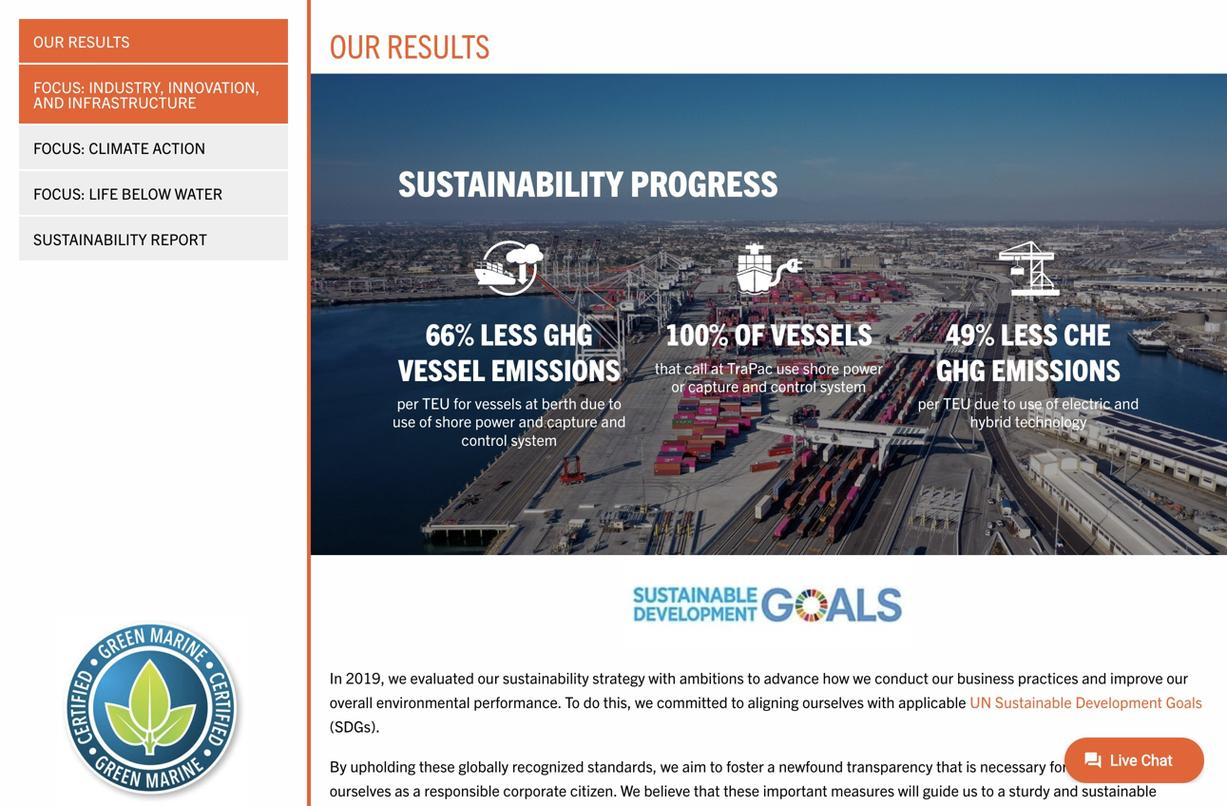 Task type: locate. For each thing, give the bounding box(es) containing it.
1 horizontal spatial use
[[777, 358, 800, 377]]

guide
[[923, 781, 959, 800]]

2 vertical spatial for
[[549, 805, 567, 806]]

us
[[963, 781, 978, 800]]

per
[[397, 393, 419, 412], [918, 393, 940, 412]]

to right berth
[[609, 393, 622, 412]]

due left technology
[[975, 393, 1000, 412]]

1 horizontal spatial sustainability
[[399, 160, 624, 204]]

a right "as"
[[413, 781, 421, 800]]

1 horizontal spatial at
[[711, 358, 724, 377]]

sustainability
[[399, 160, 624, 204], [33, 229, 147, 248]]

we right how
[[853, 668, 872, 687]]

at left berth
[[526, 393, 538, 412]]

focus: for focus: climate action
[[33, 138, 85, 157]]

2 vertical spatial focus:
[[33, 184, 85, 203]]

of left 'electric'
[[1046, 393, 1059, 412]]

less left che
[[1001, 314, 1058, 352]]

ghg inside 49% less che ghg emissions per teu due to use of electric and hybrid technology
[[937, 350, 986, 387]]

0 vertical spatial control
[[771, 376, 817, 395]]

we right the this,
[[635, 692, 654, 711]]

1 horizontal spatial our results
[[330, 24, 490, 65]]

capture
[[688, 376, 739, 395], [547, 412, 598, 431]]

focus: life below water
[[33, 184, 223, 203]]

these down foster
[[724, 781, 760, 800]]

0 horizontal spatial with
[[649, 668, 676, 687]]

system down vessels
[[820, 376, 867, 395]]

report
[[151, 229, 207, 248]]

to
[[609, 393, 622, 412], [1003, 393, 1016, 412], [748, 668, 761, 687], [732, 692, 745, 711], [710, 756, 723, 775], [982, 781, 995, 800], [609, 805, 622, 806]]

vessel
[[398, 350, 485, 387]]

0 horizontal spatial ourselves
[[330, 781, 391, 800]]

a
[[768, 756, 776, 775], [413, 781, 421, 800], [998, 781, 1006, 800]]

use down the vessel on the top left of page
[[393, 412, 416, 431]]

power
[[843, 358, 883, 377], [475, 412, 515, 431]]

and
[[33, 92, 64, 111]]

emissions up berth
[[491, 350, 621, 387]]

focus: industry, innovation, and infrastructure
[[33, 77, 260, 111]]

teu down the vessel on the top left of page
[[422, 393, 450, 412]]

focus: climate action
[[33, 138, 206, 157]]

corporate
[[503, 781, 567, 800]]

2 per from the left
[[918, 393, 940, 412]]

due right berth
[[581, 393, 605, 412]]

per inside 49% less che ghg emissions per teu due to use of electric and hybrid technology
[[918, 393, 940, 412]]

below
[[122, 184, 171, 203]]

1 horizontal spatial due
[[975, 393, 1000, 412]]

at
[[711, 358, 724, 377], [526, 393, 538, 412]]

to right us
[[982, 781, 995, 800]]

globally
[[459, 756, 509, 775]]

0 horizontal spatial control
[[462, 430, 508, 449]]

0 vertical spatial at
[[711, 358, 724, 377]]

less inside 49% less che ghg emissions per teu due to use of electric and hybrid technology
[[1001, 314, 1058, 352]]

3 our from the left
[[1167, 668, 1189, 687]]

focus: left "industry,"
[[33, 77, 85, 96]]

teu inside 66% less ghg vessel emissions per teu for vessels at berth due to use of shore power and capture and control system
[[422, 393, 450, 412]]

0 horizontal spatial due
[[581, 393, 605, 412]]

1 horizontal spatial with
[[868, 692, 895, 711]]

of up trapac
[[735, 314, 765, 352]]

capture right vessels
[[547, 412, 598, 431]]

1 vertical spatial for
[[1050, 756, 1068, 775]]

necessary
[[980, 756, 1047, 775]]

less for vessel
[[481, 314, 538, 352]]

1 vertical spatial with
[[868, 692, 895, 711]]

and inside by upholding these globally recognized standards, we aim to foster a newfound transparency that is necessary for establishing ourselves as a responsible corporate citizen. we believe that these important measures will guide us to a sturdy and sustainable foundation that can be optimized for years to come.
[[1054, 781, 1079, 800]]

1 horizontal spatial ourselves
[[803, 692, 864, 711]]

1 horizontal spatial our
[[932, 668, 954, 687]]

due
[[581, 393, 605, 412], [975, 393, 1000, 412]]

at right call
[[711, 358, 724, 377]]

per inside 66% less ghg vessel emissions per teu for vessels at berth due to use of shore power and capture and control system
[[397, 393, 419, 412]]

control inside 100% of vessels that call at trapac use shore power or capture and control system
[[771, 376, 817, 395]]

ghg up hybrid
[[937, 350, 986, 387]]

teu for vessel
[[422, 393, 450, 412]]

1 horizontal spatial per
[[918, 393, 940, 412]]

business
[[958, 668, 1015, 687]]

for up sturdy
[[1050, 756, 1068, 775]]

of down the vessel on the top left of page
[[419, 412, 432, 431]]

49%
[[947, 314, 995, 352]]

per left hybrid
[[918, 393, 940, 412]]

1 vertical spatial power
[[475, 412, 515, 431]]

0 vertical spatial power
[[843, 358, 883, 377]]

believe
[[644, 781, 691, 800]]

ourselves down how
[[803, 692, 864, 711]]

0 vertical spatial system
[[820, 376, 867, 395]]

less for ghg
[[1001, 314, 1058, 352]]

focus: for focus: life below water
[[33, 184, 85, 203]]

0 vertical spatial ourselves
[[803, 692, 864, 711]]

emissions for ghg
[[491, 350, 621, 387]]

use right trapac
[[777, 358, 800, 377]]

with down conduct
[[868, 692, 895, 711]]

these up responsible
[[419, 756, 455, 775]]

2 horizontal spatial use
[[1020, 393, 1043, 412]]

0 vertical spatial capture
[[688, 376, 739, 395]]

(sdgs).
[[330, 717, 380, 736]]

1 due from the left
[[581, 393, 605, 412]]

less
[[481, 314, 538, 352], [1001, 314, 1058, 352]]

our up goals
[[1167, 668, 1189, 687]]

to left 'electric'
[[1003, 393, 1016, 412]]

to right aim
[[710, 756, 723, 775]]

0 horizontal spatial sustainability
[[33, 229, 147, 248]]

system down berth
[[511, 430, 557, 449]]

ghg up berth
[[544, 314, 593, 352]]

2 due from the left
[[975, 393, 1000, 412]]

power left berth
[[475, 412, 515, 431]]

system
[[820, 376, 867, 395], [511, 430, 557, 449]]

is
[[967, 756, 977, 775]]

less inside 66% less ghg vessel emissions per teu for vessels at berth due to use of shore power and capture and control system
[[481, 314, 538, 352]]

of
[[735, 314, 765, 352], [1046, 393, 1059, 412], [419, 412, 432, 431]]

and
[[743, 376, 768, 395], [1115, 393, 1140, 412], [519, 412, 544, 431], [601, 412, 626, 431], [1082, 668, 1107, 687], [1054, 781, 1079, 800]]

our up "performance. to"
[[478, 668, 499, 687]]

our up applicable
[[932, 668, 954, 687]]

focus: left life
[[33, 184, 85, 203]]

focus: inside focus: industry, innovation, and infrastructure
[[33, 77, 85, 96]]

that left call
[[655, 358, 681, 377]]

2 teu from the left
[[944, 393, 972, 412]]

and inside 49% less che ghg emissions per teu due to use of electric and hybrid technology
[[1115, 393, 1140, 412]]

0 horizontal spatial system
[[511, 430, 557, 449]]

0 horizontal spatial use
[[393, 412, 416, 431]]

un
[[970, 692, 992, 711]]

1 horizontal spatial of
[[735, 314, 765, 352]]

che
[[1064, 314, 1111, 352]]

we up believe
[[661, 756, 679, 775]]

use right hybrid
[[1020, 393, 1043, 412]]

for left vessels
[[454, 393, 472, 412]]

0 horizontal spatial our
[[478, 668, 499, 687]]

0 vertical spatial for
[[454, 393, 472, 412]]

1 vertical spatial system
[[511, 430, 557, 449]]

due inside 49% less che ghg emissions per teu due to use of electric and hybrid technology
[[975, 393, 1000, 412]]

use inside 66% less ghg vessel emissions per teu for vessels at berth due to use of shore power and capture and control system
[[393, 412, 416, 431]]

use
[[777, 358, 800, 377], [1020, 393, 1043, 412], [393, 412, 416, 431]]

emissions up 'electric'
[[992, 350, 1121, 387]]

capture right or
[[688, 376, 739, 395]]

with up committed
[[649, 668, 676, 687]]

a down necessary at the bottom right
[[998, 781, 1006, 800]]

less right "66%"
[[481, 314, 538, 352]]

environmental
[[376, 692, 470, 711]]

0 horizontal spatial of
[[419, 412, 432, 431]]

1 vertical spatial at
[[526, 393, 538, 412]]

1 horizontal spatial for
[[549, 805, 567, 806]]

to inside 66% less ghg vessel emissions per teu for vessels at berth due to use of shore power and capture and control system
[[609, 393, 622, 412]]

1 focus: from the top
[[33, 77, 85, 96]]

0 vertical spatial sustainability
[[399, 160, 624, 204]]

focus: for focus: industry, innovation, and infrastructure
[[33, 77, 85, 96]]

shore inside 100% of vessels that call at trapac use shore power or capture and control system
[[803, 358, 840, 377]]

0 horizontal spatial shore
[[435, 412, 472, 431]]

1 horizontal spatial these
[[724, 781, 760, 800]]

to inside 49% less che ghg emissions per teu due to use of electric and hybrid technology
[[1003, 393, 1016, 412]]

0 horizontal spatial ghg
[[544, 314, 593, 352]]

focus:
[[33, 77, 85, 96], [33, 138, 85, 157], [33, 184, 85, 203]]

to left aligning
[[732, 692, 745, 711]]

of inside 100% of vessels that call at trapac use shore power or capture and control system
[[735, 314, 765, 352]]

teu
[[422, 393, 450, 412], [944, 393, 972, 412]]

with
[[649, 668, 676, 687], [868, 692, 895, 711]]

in
[[330, 668, 342, 687]]

at inside 100% of vessels that call at trapac use shore power or capture and control system
[[711, 358, 724, 377]]

that down aim
[[694, 781, 720, 800]]

1 vertical spatial shore
[[435, 412, 472, 431]]

1 vertical spatial sustainability
[[33, 229, 147, 248]]

0 horizontal spatial for
[[454, 393, 472, 412]]

0 horizontal spatial per
[[397, 393, 419, 412]]

per down the vessel on the top left of page
[[397, 393, 419, 412]]

1 horizontal spatial shore
[[803, 358, 840, 377]]

we right 2019,
[[389, 668, 407, 687]]

0 horizontal spatial teu
[[422, 393, 450, 412]]

1 horizontal spatial teu
[[944, 393, 972, 412]]

1 vertical spatial capture
[[547, 412, 598, 431]]

66% less ghg vessel emissions per teu for vessels at berth due to use of shore power and capture and control system
[[393, 314, 626, 449]]

1 horizontal spatial power
[[843, 358, 883, 377]]

electric
[[1062, 393, 1111, 412]]

of inside 66% less ghg vessel emissions per teu for vessels at berth due to use of shore power and capture and control system
[[419, 412, 432, 431]]

climate
[[89, 138, 149, 157]]

3 focus: from the top
[[33, 184, 85, 203]]

2 horizontal spatial of
[[1046, 393, 1059, 412]]

shore down vessels
[[803, 358, 840, 377]]

ghg
[[544, 314, 593, 352], [937, 350, 986, 387]]

1 horizontal spatial less
[[1001, 314, 1058, 352]]

use inside 49% less che ghg emissions per teu due to use of electric and hybrid technology
[[1020, 393, 1043, 412]]

1 horizontal spatial ghg
[[937, 350, 986, 387]]

1 per from the left
[[397, 393, 419, 412]]

power down vessels
[[843, 358, 883, 377]]

0 vertical spatial with
[[649, 668, 676, 687]]

ourselves up foundation
[[330, 781, 391, 800]]

foster
[[727, 756, 764, 775]]

0 vertical spatial these
[[419, 756, 455, 775]]

ghg inside 66% less ghg vessel emissions per teu for vessels at berth due to use of shore power and capture and control system
[[544, 314, 593, 352]]

our results
[[330, 24, 490, 65], [33, 31, 130, 50]]

2 less from the left
[[1001, 314, 1058, 352]]

teu down 49%
[[944, 393, 972, 412]]

shore left vessels
[[435, 412, 472, 431]]

0 vertical spatial focus:
[[33, 77, 85, 96]]

results
[[387, 24, 490, 65], [68, 31, 130, 50]]

emissions inside 49% less che ghg emissions per teu due to use of electric and hybrid technology
[[992, 350, 1121, 387]]

0 horizontal spatial capture
[[547, 412, 598, 431]]

2 horizontal spatial our
[[1167, 668, 1189, 687]]

2 focus: from the top
[[33, 138, 85, 157]]

a right foster
[[768, 756, 776, 775]]

1 vertical spatial focus:
[[33, 138, 85, 157]]

that
[[655, 358, 681, 377], [937, 756, 963, 775], [694, 781, 720, 800], [404, 805, 430, 806]]

for down the corporate
[[549, 805, 567, 806]]

at inside 66% less ghg vessel emissions per teu for vessels at berth due to use of shore power and capture and control system
[[526, 393, 538, 412]]

system inside 66% less ghg vessel emissions per teu for vessels at berth due to use of shore power and capture and control system
[[511, 430, 557, 449]]

teu for ghg
[[944, 393, 972, 412]]

1 teu from the left
[[422, 393, 450, 412]]

1 vertical spatial ourselves
[[330, 781, 391, 800]]

0 horizontal spatial our
[[33, 31, 64, 50]]

focus: down and
[[33, 138, 85, 157]]

0 horizontal spatial power
[[475, 412, 515, 431]]

1 horizontal spatial control
[[771, 376, 817, 395]]

establishing
[[1071, 756, 1150, 775]]

that down "as"
[[404, 805, 430, 806]]

use inside 100% of vessels that call at trapac use shore power or capture and control system
[[777, 358, 800, 377]]

2 horizontal spatial a
[[998, 781, 1006, 800]]

1 horizontal spatial capture
[[688, 376, 739, 395]]

as
[[395, 781, 410, 800]]

1 less from the left
[[481, 314, 538, 352]]

life
[[89, 184, 118, 203]]

berth
[[542, 393, 577, 412]]

0 horizontal spatial at
[[526, 393, 538, 412]]

0 horizontal spatial less
[[481, 314, 538, 352]]

teu inside 49% less che ghg emissions per teu due to use of electric and hybrid technology
[[944, 393, 972, 412]]

emissions inside 66% less ghg vessel emissions per teu for vessels at berth due to use of shore power and capture and control system
[[491, 350, 621, 387]]

1 emissions from the left
[[491, 350, 621, 387]]

citizen.
[[570, 781, 617, 800]]

our
[[478, 668, 499, 687], [932, 668, 954, 687], [1167, 668, 1189, 687]]

2 emissions from the left
[[992, 350, 1121, 387]]

1 horizontal spatial emissions
[[992, 350, 1121, 387]]

to up aligning
[[748, 668, 761, 687]]

emissions
[[491, 350, 621, 387], [992, 350, 1121, 387]]

1 horizontal spatial system
[[820, 376, 867, 395]]

0 vertical spatial shore
[[803, 358, 840, 377]]

0 horizontal spatial emissions
[[491, 350, 621, 387]]

sturdy
[[1009, 781, 1051, 800]]

1 vertical spatial control
[[462, 430, 508, 449]]



Task type: describe. For each thing, give the bounding box(es) containing it.
sustainability
[[503, 668, 589, 687]]

2 our from the left
[[932, 668, 954, 687]]

industry,
[[89, 77, 164, 96]]

capture inside 66% less ghg vessel emissions per teu for vessels at berth due to use of shore power and capture and control system
[[547, 412, 598, 431]]

1 horizontal spatial a
[[768, 756, 776, 775]]

goals
[[1166, 692, 1203, 711]]

we inside by upholding these globally recognized standards, we aim to foster a newfound transparency that is necessary for establishing ourselves as a responsible corporate citizen. we believe that these important measures will guide us to a sturdy and sustainable foundation that can be optimized for years to come.
[[661, 756, 679, 775]]

2019,
[[346, 668, 385, 687]]

foundation
[[330, 805, 401, 806]]

do
[[584, 692, 600, 711]]

per for vessel
[[397, 393, 419, 412]]

conduct
[[875, 668, 929, 687]]

come.
[[626, 805, 666, 806]]

by upholding these globally recognized standards, we aim to foster a newfound transparency that is necessary for establishing ourselves as a responsible corporate citizen. we believe that these important measures will guide us to a sturdy and sustainable foundation that can be optimized for years to come.
[[330, 756, 1157, 806]]

focus: climate action link
[[19, 126, 288, 169]]

important
[[763, 781, 828, 800]]

will
[[898, 781, 920, 800]]

0 horizontal spatial these
[[419, 756, 455, 775]]

aim
[[683, 756, 707, 775]]

practices
[[1018, 668, 1079, 687]]

that inside 100% of vessels that call at trapac use shore power or capture and control system
[[655, 358, 681, 377]]

sustainability report link
[[19, 217, 288, 261]]

call
[[685, 358, 708, 377]]

that left is
[[937, 756, 963, 775]]

49% less che ghg emissions per teu due to use of electric and hybrid technology
[[918, 314, 1140, 431]]

hybrid
[[971, 412, 1012, 431]]

vessels
[[475, 393, 522, 412]]

and inside 100% of vessels that call at trapac use shore power or capture and control system
[[743, 376, 768, 395]]

progress
[[631, 160, 779, 204]]

standards,
[[588, 756, 657, 775]]

advance
[[764, 668, 820, 687]]

focus: industry, innovation, and infrastructure link
[[19, 65, 288, 124]]

un sustainable development goals (sdgs).
[[330, 692, 1203, 736]]

aligning
[[748, 692, 799, 711]]

infrastructure
[[68, 92, 196, 111]]

how
[[823, 668, 850, 687]]

ourselves inside by upholding these globally recognized standards, we aim to foster a newfound transparency that is necessary for establishing ourselves as a responsible corporate citizen. we believe that these important measures will guide us to a sturdy and sustainable foundation that can be optimized for years to come.
[[330, 781, 391, 800]]

our results link
[[19, 19, 288, 63]]

0 horizontal spatial our results
[[33, 31, 130, 50]]

ourselves inside the in 2019, we evaluated our sustainability strategy with ambitions to advance how we conduct our business practices and improve our overall environmental performance. to do this, we committed to aligning ourselves with applicable
[[803, 692, 864, 711]]

emissions for che
[[992, 350, 1121, 387]]

sustainability for sustainability progress
[[399, 160, 624, 204]]

can
[[434, 805, 458, 806]]

shore inside 66% less ghg vessel emissions per teu for vessels at berth due to use of shore power and capture and control system
[[435, 412, 472, 431]]

applicable
[[899, 692, 967, 711]]

vessels
[[771, 314, 873, 352]]

action
[[152, 138, 206, 157]]

un sustainable development goals link
[[970, 692, 1203, 711]]

sustainability report
[[33, 229, 207, 248]]

committed
[[657, 692, 728, 711]]

control inside 66% less ghg vessel emissions per teu for vessels at berth due to use of shore power and capture and control system
[[462, 430, 508, 449]]

performance. to
[[474, 692, 580, 711]]

power inside 66% less ghg vessel emissions per teu for vessels at berth due to use of shore power and capture and control system
[[475, 412, 515, 431]]

and inside the in 2019, we evaluated our sustainability strategy with ambitions to advance how we conduct our business practices and improve our overall environmental performance. to do this, we committed to aligning ourselves with applicable
[[1082, 668, 1107, 687]]

0 horizontal spatial a
[[413, 781, 421, 800]]

1 vertical spatial these
[[724, 781, 760, 800]]

per for ghg
[[918, 393, 940, 412]]

newfound
[[779, 756, 844, 775]]

water
[[175, 184, 223, 203]]

measures
[[831, 781, 895, 800]]

1 horizontal spatial results
[[387, 24, 490, 65]]

ambitions
[[680, 668, 744, 687]]

for inside 66% less ghg vessel emissions per teu for vessels at berth due to use of shore power and capture and control system
[[454, 393, 472, 412]]

of inside 49% less che ghg emissions per teu due to use of electric and hybrid technology
[[1046, 393, 1059, 412]]

1 horizontal spatial our
[[330, 24, 381, 65]]

recognized
[[512, 756, 584, 775]]

this,
[[604, 692, 632, 711]]

capture inside 100% of vessels that call at trapac use shore power or capture and control system
[[688, 376, 739, 395]]

by
[[330, 756, 347, 775]]

66%
[[426, 314, 475, 352]]

responsible
[[425, 781, 500, 800]]

we
[[621, 781, 641, 800]]

2 horizontal spatial for
[[1050, 756, 1068, 775]]

trapac
[[728, 358, 773, 377]]

overall
[[330, 692, 373, 711]]

optimized
[[481, 805, 546, 806]]

sustainability progress
[[399, 160, 779, 204]]

strategy
[[593, 668, 645, 687]]

upholding
[[350, 756, 416, 775]]

in 2019, we evaluated our sustainability strategy with ambitions to advance how we conduct our business practices and improve our overall environmental performance. to do this, we committed to aligning ourselves with applicable
[[330, 668, 1189, 711]]

1 our from the left
[[478, 668, 499, 687]]

improve
[[1111, 668, 1164, 687]]

0 horizontal spatial results
[[68, 31, 130, 50]]

to down we
[[609, 805, 622, 806]]

or
[[672, 376, 685, 395]]

100% of vessels that call at trapac use shore power or capture and control system
[[655, 314, 883, 395]]

sustainable
[[1082, 781, 1157, 800]]

technology
[[1016, 412, 1087, 431]]

transparency
[[847, 756, 933, 775]]

development
[[1076, 692, 1163, 711]]

innovation,
[[168, 77, 260, 96]]

power inside 100% of vessels that call at trapac use shore power or capture and control system
[[843, 358, 883, 377]]

100%
[[666, 314, 729, 352]]

sustainable
[[996, 692, 1072, 711]]

due inside 66% less ghg vessel emissions per teu for vessels at berth due to use of shore power and capture and control system
[[581, 393, 605, 412]]

focus: life below water link
[[19, 171, 288, 215]]

sustainability for sustainability report
[[33, 229, 147, 248]]

evaluated
[[410, 668, 474, 687]]

be
[[461, 805, 478, 806]]

system inside 100% of vessels that call at trapac use shore power or capture and control system
[[820, 376, 867, 395]]

years
[[571, 805, 606, 806]]



Task type: vqa. For each thing, say whether or not it's contained in the screenshot.
density
no



